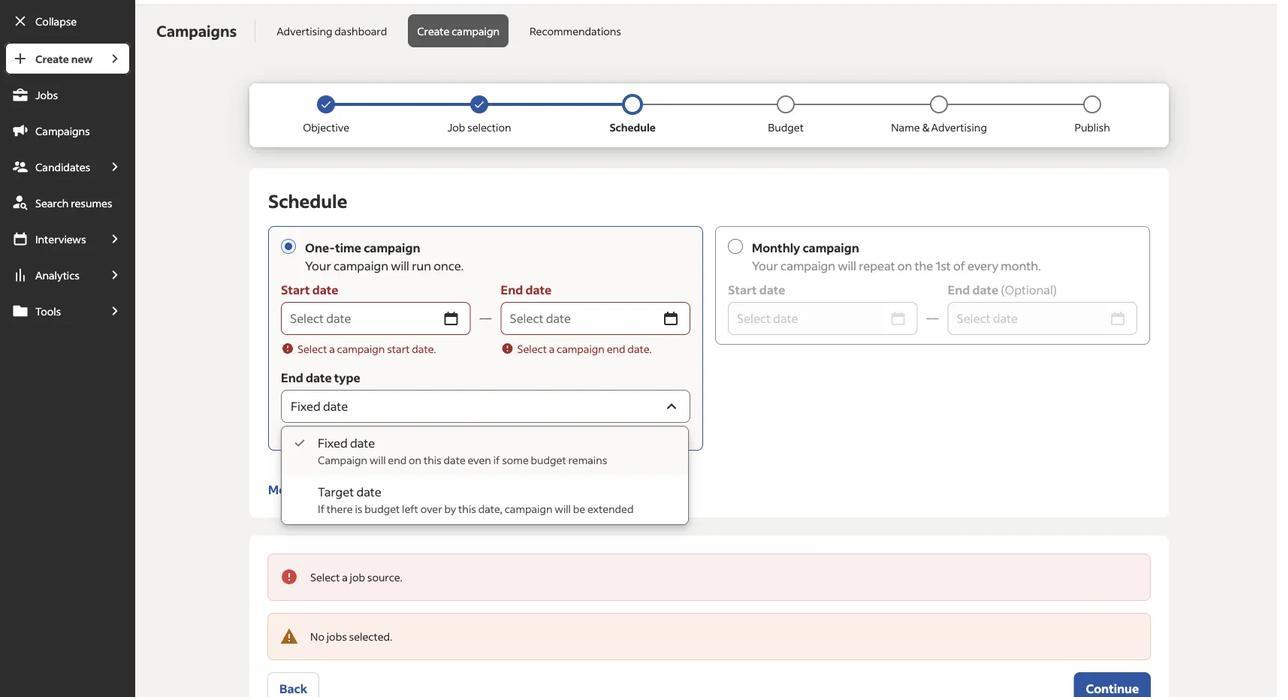 Task type: describe. For each thing, give the bounding box(es) containing it.
(optional)
[[1001, 282, 1057, 298]]

date left even
[[444, 454, 466, 467]]

start
[[281, 282, 310, 298]]

fixed date
[[291, 399, 348, 414]]

search resumes link
[[5, 186, 131, 219]]

fixed date button
[[281, 390, 691, 423]]

job
[[448, 121, 465, 134]]

source.
[[367, 571, 402, 584]]

will inside monthly campaign your campaign will repeat on the 1st of every month.
[[838, 258, 856, 274]]

date,
[[478, 503, 503, 516]]

left
[[402, 503, 418, 516]]

collapse button
[[5, 5, 131, 38]]

if
[[318, 503, 325, 516]]

some
[[502, 454, 529, 467]]

is
[[355, 503, 362, 516]]

End date field
[[501, 302, 657, 335]]

campaign inside target date if there is budget left over by this date, campaign will be extended
[[505, 503, 553, 516]]

search
[[35, 196, 69, 210]]

a for start date
[[329, 343, 335, 356]]

one-
[[305, 240, 335, 256]]

select a campaign end date.
[[517, 343, 652, 356]]

0 vertical spatial advertising
[[277, 24, 332, 38]]

more options button
[[268, 463, 369, 499]]

select for end
[[517, 343, 547, 356]]

end date
[[501, 282, 552, 298]]

campaigns link
[[5, 114, 131, 147]]

error image
[[501, 342, 514, 356]]

1 vertical spatial campaigns
[[35, 124, 90, 137]]

date for end date type
[[306, 370, 332, 386]]

recommendations link
[[521, 15, 630, 48]]

budget inside fixed date campaign will end on this date even if some budget remains
[[531, 454, 566, 467]]

select a campaign start date.
[[298, 343, 436, 356]]

date for fixed date campaign will end on this date even if some budget remains
[[350, 436, 375, 451]]

options
[[301, 482, 345, 498]]

selected.
[[349, 630, 392, 644]]

one-time campaign your campaign will run once.
[[305, 240, 464, 274]]

no
[[310, 630, 325, 644]]

advertising dashboard link
[[268, 15, 396, 48]]

objective
[[303, 121, 349, 134]]

fixed for fixed date campaign will end on this date even if some budget remains
[[318, 436, 348, 451]]

end for end date type
[[281, 370, 303, 386]]

Start date field
[[281, 302, 438, 335]]

target
[[318, 485, 354, 500]]

will inside one-time campaign your campaign will run once.
[[391, 258, 409, 274]]

create campaign
[[417, 24, 500, 38]]

interviews
[[35, 232, 86, 246]]

a for end date
[[549, 343, 555, 356]]

0 horizontal spatial schedule
[[268, 189, 347, 213]]

end inside fixed date campaign will end on this date even if some budget remains
[[388, 454, 407, 467]]

over
[[420, 503, 442, 516]]

monthly
[[752, 240, 800, 256]]

tools
[[35, 304, 61, 318]]

resumes
[[71, 196, 112, 210]]

type
[[334, 370, 360, 386]]

continue button
[[1074, 673, 1151, 697]]

of
[[953, 258, 965, 274]]

more
[[268, 482, 298, 498]]

continue
[[1086, 681, 1139, 697]]

end for end date
[[501, 282, 523, 298]]

error image
[[281, 342, 295, 356]]

budget inside target date if there is budget left over by this date, campaign will be extended
[[365, 503, 400, 516]]

new
[[71, 52, 93, 65]]

select inside group
[[310, 571, 340, 584]]

selection
[[467, 121, 511, 134]]

budget
[[768, 121, 804, 134]]

every
[[968, 258, 999, 274]]

date for target date if there is budget left over by this date, campaign will be extended
[[356, 485, 381, 500]]

Select date field
[[728, 302, 885, 335]]

date for end date
[[525, 282, 552, 298]]

select a job source. group
[[268, 554, 1151, 601]]

1st
[[936, 258, 951, 274]]

be
[[573, 503, 585, 516]]

create for create campaign
[[417, 24, 450, 38]]

remains
[[568, 454, 607, 467]]



Task type: locate. For each thing, give the bounding box(es) containing it.
jobs link
[[5, 78, 131, 111]]

select a job source.
[[310, 571, 402, 584]]

date for start date
[[312, 282, 338, 298]]

0 vertical spatial create
[[417, 24, 450, 38]]

0 vertical spatial end
[[501, 282, 523, 298]]

will left run on the left
[[391, 258, 409, 274]]

menu bar containing create new
[[0, 42, 135, 697]]

will right campaign
[[370, 454, 386, 467]]

on inside monthly campaign your campaign will repeat on the 1st of every month.
[[898, 258, 912, 274]]

fixed down end date type
[[291, 399, 321, 414]]

recommendations
[[530, 24, 621, 38]]

on left the
[[898, 258, 912, 274]]

month.
[[1001, 258, 1041, 274]]

job selection
[[448, 121, 511, 134]]

date down type
[[323, 399, 348, 414]]

create left new
[[35, 52, 69, 65]]

end down end date field
[[607, 343, 626, 356]]

time
[[335, 240, 361, 256]]

1 your from the left
[[305, 258, 331, 274]]

this inside target date if there is budget left over by this date, campaign will be extended
[[458, 503, 476, 516]]

there
[[327, 503, 353, 516]]

select
[[298, 343, 327, 356], [517, 343, 547, 356], [310, 571, 340, 584]]

budget right is
[[365, 503, 400, 516]]

date for fixed date
[[323, 399, 348, 414]]

if
[[493, 454, 500, 467]]

extended
[[587, 503, 634, 516]]

1 horizontal spatial your
[[752, 258, 778, 274]]

end down error icon
[[281, 370, 303, 386]]

list box containing fixed date
[[282, 427, 688, 525]]

your inside one-time campaign your campaign will run once.
[[305, 258, 331, 274]]

date. for start date
[[412, 343, 436, 356]]

date up end date field
[[525, 282, 552, 298]]

jobs
[[35, 88, 58, 101]]

1 vertical spatial create
[[35, 52, 69, 65]]

once.
[[434, 258, 464, 274]]

advertising dashboard
[[277, 24, 387, 38]]

select right error image
[[517, 343, 547, 356]]

0 horizontal spatial budget
[[365, 503, 400, 516]]

job
[[350, 571, 365, 584]]

your
[[305, 258, 331, 274], [752, 258, 778, 274]]

fixed date campaign will end on this date even if some budget remains
[[318, 436, 607, 467]]

by
[[444, 503, 456, 516]]

create new
[[35, 52, 93, 65]]

select right error icon
[[298, 343, 327, 356]]

will left repeat
[[838, 258, 856, 274]]

1 date. from the left
[[412, 343, 436, 356]]

no jobs selected. group
[[268, 613, 1151, 661]]

date
[[312, 282, 338, 298], [525, 282, 552, 298], [306, 370, 332, 386], [323, 399, 348, 414], [350, 436, 375, 451], [444, 454, 466, 467], [356, 485, 381, 500]]

0 vertical spatial schedule
[[610, 121, 656, 134]]

1 vertical spatial on
[[409, 454, 422, 467]]

1 horizontal spatial on
[[898, 258, 912, 274]]

a up end date type
[[329, 343, 335, 356]]

1 horizontal spatial budget
[[531, 454, 566, 467]]

back
[[280, 681, 307, 697]]

fixed up campaign
[[318, 436, 348, 451]]

candidates link
[[5, 150, 99, 183]]

a left job
[[342, 571, 348, 584]]

end up error image
[[501, 282, 523, 298]]

2 horizontal spatial a
[[549, 343, 555, 356]]

date left type
[[306, 370, 332, 386]]

on
[[898, 258, 912, 274], [409, 454, 422, 467]]

fixed for fixed date
[[291, 399, 321, 414]]

0 horizontal spatial on
[[409, 454, 422, 467]]

fixed inside fixed date campaign will end on this date even if some budget remains
[[318, 436, 348, 451]]

choose a date image
[[662, 310, 680, 328]]

fixed date option
[[282, 427, 688, 476]]

1 horizontal spatial create
[[417, 24, 450, 38]]

more options
[[268, 482, 345, 498]]

will
[[391, 258, 409, 274], [838, 258, 856, 274], [370, 454, 386, 467], [555, 503, 571, 516]]

a
[[329, 343, 335, 356], [549, 343, 555, 356], [342, 571, 348, 584]]

create for create new
[[35, 52, 69, 65]]

0 horizontal spatial end
[[281, 370, 303, 386]]

your inside monthly campaign your campaign will repeat on the 1st of every month.
[[752, 258, 778, 274]]

1 vertical spatial budget
[[365, 503, 400, 516]]

name & advertising
[[891, 121, 987, 134]]

end up left
[[388, 454, 407, 467]]

create campaign link
[[408, 15, 509, 48]]

1 horizontal spatial schedule
[[610, 121, 656, 134]]

1 horizontal spatial end
[[607, 343, 626, 356]]

will left be
[[555, 503, 571, 516]]

date up is
[[356, 485, 381, 500]]

&
[[922, 121, 929, 134]]

0 horizontal spatial this
[[424, 454, 442, 467]]

1 horizontal spatial end
[[501, 282, 523, 298]]

no jobs selected.
[[310, 630, 392, 644]]

create
[[417, 24, 450, 38], [35, 52, 69, 65]]

0 horizontal spatial your
[[305, 258, 331, 274]]

0 horizontal spatial advertising
[[277, 24, 332, 38]]

0 horizontal spatial end
[[388, 454, 407, 467]]

1 vertical spatial end
[[388, 454, 407, 467]]

end date type
[[281, 370, 360, 386]]

date. for end date
[[628, 343, 652, 356]]

will inside target date if there is budget left over by this date, campaign will be extended
[[555, 503, 571, 516]]

menu bar
[[0, 42, 135, 697]]

1 vertical spatial this
[[458, 503, 476, 516]]

date. down end date field
[[628, 343, 652, 356]]

end
[[607, 343, 626, 356], [388, 454, 407, 467]]

0 horizontal spatial create
[[35, 52, 69, 65]]

select for start
[[298, 343, 327, 356]]

dashboard
[[335, 24, 387, 38]]

1 vertical spatial advertising
[[931, 121, 987, 134]]

the
[[915, 258, 933, 274]]

this left even
[[424, 454, 442, 467]]

run
[[412, 258, 431, 274]]

your down one-
[[305, 258, 331, 274]]

collapse
[[35, 14, 77, 28]]

advertising
[[277, 24, 332, 38], [931, 121, 987, 134]]

create new link
[[5, 42, 99, 75]]

1 horizontal spatial date.
[[628, 343, 652, 356]]

choose a date image
[[442, 310, 460, 328]]

campaign
[[318, 454, 367, 467]]

0 horizontal spatial a
[[329, 343, 335, 356]]

0 vertical spatial fixed
[[291, 399, 321, 414]]

budget right some
[[531, 454, 566, 467]]

list box
[[282, 427, 688, 525]]

1 horizontal spatial a
[[342, 571, 348, 584]]

analytics link
[[5, 258, 99, 291]]

start
[[387, 343, 410, 356]]

budget
[[531, 454, 566, 467], [365, 503, 400, 516]]

name
[[891, 121, 920, 134]]

0 horizontal spatial campaigns
[[35, 124, 90, 137]]

date. right the start
[[412, 343, 436, 356]]

create right dashboard
[[417, 24, 450, 38]]

0 vertical spatial on
[[898, 258, 912, 274]]

(Optional) field
[[948, 302, 1104, 335]]

will inside fixed date campaign will end on this date even if some budget remains
[[370, 454, 386, 467]]

tools link
[[5, 295, 99, 328]]

0 vertical spatial this
[[424, 454, 442, 467]]

0 vertical spatial budget
[[531, 454, 566, 467]]

a inside 'select a job source.' group
[[342, 571, 348, 584]]

fixed inside dropdown button
[[291, 399, 321, 414]]

1 horizontal spatial advertising
[[931, 121, 987, 134]]

on up left
[[409, 454, 422, 467]]

1 vertical spatial fixed
[[318, 436, 348, 451]]

date right the start
[[312, 282, 338, 298]]

1 vertical spatial end
[[281, 370, 303, 386]]

this inside fixed date campaign will end on this date even if some budget remains
[[424, 454, 442, 467]]

1 horizontal spatial campaigns
[[156, 21, 237, 41]]

campaign
[[452, 24, 500, 38], [364, 240, 420, 256], [803, 240, 859, 256], [334, 258, 388, 274], [781, 258, 835, 274], [337, 343, 385, 356], [557, 343, 605, 356], [505, 503, 553, 516]]

1 vertical spatial schedule
[[268, 189, 347, 213]]

date up campaign
[[350, 436, 375, 451]]

0 vertical spatial campaigns
[[156, 21, 237, 41]]

even
[[468, 454, 491, 467]]

candidates
[[35, 160, 90, 174]]

analytics
[[35, 268, 80, 282]]

publish
[[1075, 121, 1110, 134]]

select left job
[[310, 571, 340, 584]]

0 horizontal spatial date.
[[412, 343, 436, 356]]

1 horizontal spatial this
[[458, 503, 476, 516]]

monthly campaign your campaign will repeat on the 1st of every month.
[[752, 240, 1041, 274]]

None radio
[[281, 239, 296, 254], [728, 239, 743, 254], [281, 239, 296, 254], [728, 239, 743, 254]]

repeat
[[859, 258, 895, 274]]

a down end date field
[[549, 343, 555, 356]]

jobs
[[327, 630, 347, 644]]

advertising right &
[[931, 121, 987, 134]]

date inside dropdown button
[[323, 399, 348, 414]]

fixed
[[291, 399, 321, 414], [318, 436, 348, 451]]

search resumes
[[35, 196, 112, 210]]

start date
[[281, 282, 338, 298]]

advertising left dashboard
[[277, 24, 332, 38]]

this right 'by'
[[458, 503, 476, 516]]

on inside fixed date campaign will end on this date even if some budget remains
[[409, 454, 422, 467]]

0 vertical spatial end
[[607, 343, 626, 356]]

end
[[501, 282, 523, 298], [281, 370, 303, 386]]

date.
[[412, 343, 436, 356], [628, 343, 652, 356]]

back button
[[268, 673, 319, 697]]

2 your from the left
[[752, 258, 778, 274]]

your down monthly
[[752, 258, 778, 274]]

date inside target date if there is budget left over by this date, campaign will be extended
[[356, 485, 381, 500]]

2 date. from the left
[[628, 343, 652, 356]]

target date if there is budget left over by this date, campaign will be extended
[[318, 485, 634, 516]]

interviews link
[[5, 222, 99, 255]]



Task type: vqa. For each thing, say whether or not it's contained in the screenshot.
Candidates
yes



